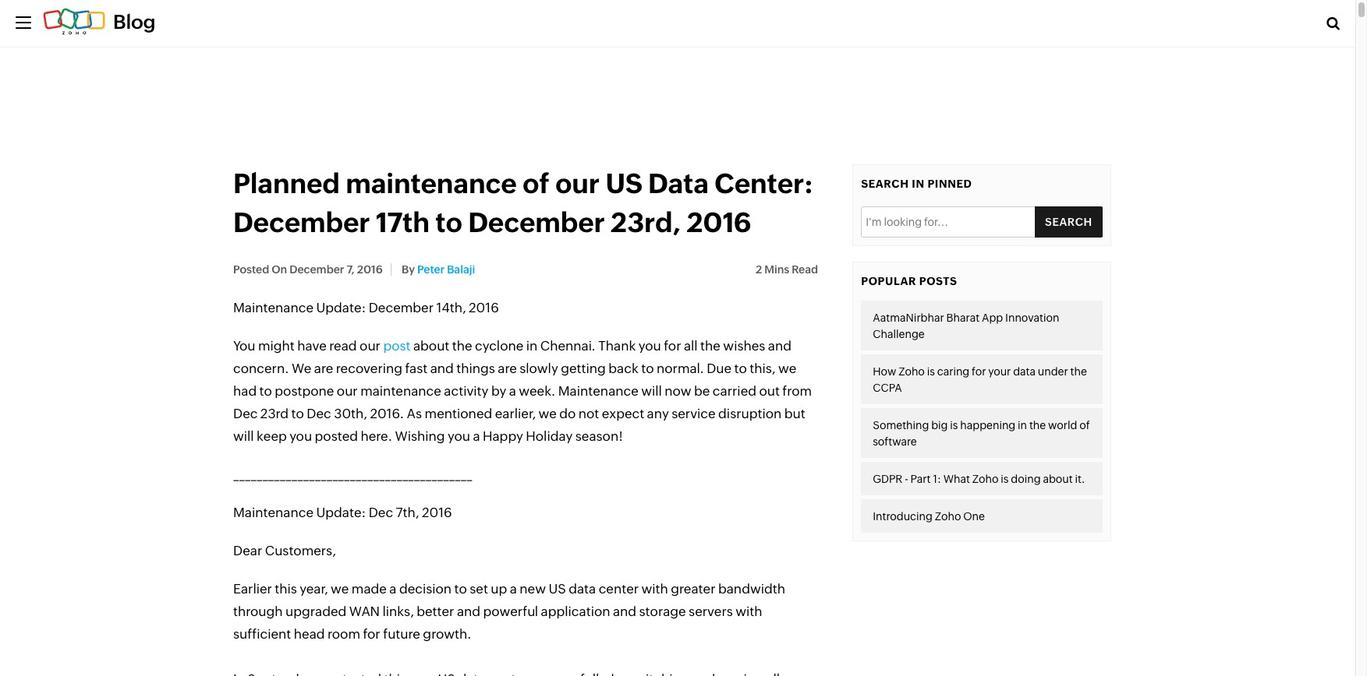 Task type: locate. For each thing, give the bounding box(es) containing it.
gdpr - part 1: what zoho is doing about it.
[[873, 473, 1085, 486]]

1 vertical spatial about
[[1043, 473, 1073, 486]]

for left all
[[664, 338, 681, 354]]

bandwidth
[[718, 582, 785, 597]]

2 vertical spatial our
[[337, 384, 358, 399]]

maintenance inside about the cyclone in chennai. thank you for all the wishes and concern. we are recovering fast and things are slowly getting back to normal. due to this, we had to postpone our maintenance activity by a week. maintenance will now be carried out from dec 23rd to dec 30th, 2016. as mentioned earlier, we do not expect any service disruption but will keep you posted here. wishing you a happy holiday season!
[[558, 384, 639, 399]]

2016 for maintenance update: december 14th, 2016
[[469, 300, 499, 316]]

and
[[768, 338, 792, 354], [430, 361, 454, 377], [457, 604, 481, 620], [613, 604, 637, 620]]

activity
[[444, 384, 489, 399]]

0 horizontal spatial we
[[331, 582, 349, 597]]

maintenance up dear customers,
[[233, 505, 314, 521]]

expect
[[602, 406, 644, 422]]

for down wan
[[363, 627, 380, 643]]

0 horizontal spatial for
[[363, 627, 380, 643]]

2 are from the left
[[498, 361, 517, 377]]

will up any
[[641, 384, 662, 399]]

search
[[861, 178, 909, 190]]

season!
[[575, 429, 623, 445]]

0 vertical spatial maintenance
[[233, 300, 314, 316]]

the inside how zoho is caring for your data under the ccpa
[[1070, 366, 1087, 378]]

room
[[328, 627, 360, 643]]

we left do
[[539, 406, 557, 422]]

0 horizontal spatial are
[[314, 361, 333, 377]]

of inside something big is happening in the world of software
[[1080, 419, 1090, 432]]

is inside how zoho is caring for your data under the ccpa
[[927, 366, 935, 378]]

0 vertical spatial zoho
[[899, 366, 925, 378]]

customers,
[[265, 544, 336, 559]]

us inside we made a decision to set up a new us data center with greater bandwidth through upgraded wan links, better and powerful application and storage servers with sufficient head room for future growth.
[[549, 582, 566, 597]]

normal.
[[657, 361, 704, 377]]

to
[[435, 207, 462, 239], [641, 361, 654, 377], [734, 361, 747, 377], [259, 384, 272, 399], [291, 406, 304, 422], [454, 582, 467, 597]]

made
[[352, 582, 387, 597]]

upgraded
[[285, 604, 347, 620]]

2016 for maintenance update: dec 7th, 2016
[[422, 505, 452, 521]]

0 vertical spatial us
[[606, 168, 642, 200]]

with down 'bandwidth'
[[736, 604, 762, 620]]

0 horizontal spatial about
[[413, 338, 450, 354]]

data
[[648, 168, 709, 200]]

us
[[606, 168, 642, 200], [549, 582, 566, 597]]

with
[[642, 582, 668, 597], [736, 604, 762, 620]]

1 vertical spatial our
[[360, 338, 381, 354]]

0 horizontal spatial with
[[642, 582, 668, 597]]

section containing search in pinned
[[830, 165, 1134, 542]]

be
[[694, 384, 710, 399]]

2016 right 7,
[[357, 264, 383, 276]]

maintenance up the not
[[558, 384, 639, 399]]

1 horizontal spatial by
[[491, 384, 506, 399]]

thank
[[598, 338, 636, 354]]

1 horizontal spatial are
[[498, 361, 517, 377]]

1 vertical spatial us
[[549, 582, 566, 597]]

0 horizontal spatial will
[[233, 429, 254, 445]]

0 vertical spatial data
[[1013, 366, 1036, 378]]

data right "your"
[[1013, 366, 1036, 378]]

maintenance
[[233, 300, 314, 316], [558, 384, 639, 399], [233, 505, 314, 521]]

we up from
[[778, 361, 797, 377]]

posted
[[233, 264, 269, 276]]

greater
[[671, 582, 716, 597]]

2 update: from the top
[[316, 505, 366, 521]]

sufficient
[[233, 627, 291, 643]]

we made a decision to set up a new us data center with greater bandwidth through upgraded wan links, better and powerful application and storage servers with sufficient head room for future growth.
[[233, 582, 785, 643]]

0 vertical spatial is
[[927, 366, 935, 378]]

head
[[294, 627, 325, 643]]

maintenance for maintenance update: dec 7th, 2016
[[233, 505, 314, 521]]

0 horizontal spatial data
[[569, 582, 596, 597]]

the up things
[[452, 338, 472, 354]]

we
[[778, 361, 797, 377], [539, 406, 557, 422], [331, 582, 349, 597]]

2016.
[[370, 406, 404, 422]]

2016 down data
[[687, 207, 751, 239]]

zoho inside how zoho is caring for your data under the ccpa
[[899, 366, 925, 378]]

1 horizontal spatial for
[[664, 338, 681, 354]]

in inside about the cyclone in chennai. thank you for all the wishes and concern. we are recovering fast and things are slowly getting back to normal. due to this, we had to postpone our maintenance activity by a week. maintenance will now be carried out from dec 23rd to dec 30th, 2016. as mentioned earlier, we do not expect any service disruption but will keep you posted here. wishing you a happy holiday season!
[[526, 338, 538, 354]]

the right 'under'
[[1070, 366, 1087, 378]]

in up slowly at bottom left
[[526, 338, 538, 354]]

1 vertical spatial by
[[491, 384, 506, 399]]

earlier
[[233, 582, 272, 597]]

for left "your"
[[972, 366, 986, 378]]

about up fast
[[413, 338, 450, 354]]

the right all
[[700, 338, 721, 354]]

it.
[[1075, 473, 1085, 486]]

disruption
[[718, 406, 782, 422]]

section
[[830, 165, 1134, 542]]

update: for dec
[[316, 505, 366, 521]]

0 vertical spatial will
[[641, 384, 662, 399]]

zoho left one
[[935, 511, 961, 523]]

earlier,
[[495, 406, 536, 422]]

to right 17th
[[435, 207, 462, 239]]

-
[[905, 473, 908, 486]]

1 vertical spatial we
[[539, 406, 557, 422]]

dec left 7th,
[[369, 505, 393, 521]]

1 vertical spatial is
[[950, 419, 958, 432]]

you right thank
[[639, 338, 661, 354]]

of inside planned maintenance of our us data center: december 17th to december 23rd, 2016
[[523, 168, 549, 200]]

up
[[491, 582, 507, 597]]

0 vertical spatial in
[[912, 178, 925, 190]]

0 vertical spatial of
[[523, 168, 549, 200]]

you down 'mentioned'
[[448, 429, 470, 445]]

in
[[912, 178, 925, 190], [526, 338, 538, 354], [1018, 419, 1027, 432]]

about left 'it.'
[[1043, 473, 1073, 486]]

a
[[509, 384, 516, 399], [473, 429, 480, 445], [389, 582, 397, 597], [510, 582, 517, 597]]

0 horizontal spatial you
[[289, 429, 312, 445]]

powerful
[[483, 604, 538, 620]]

1 horizontal spatial of
[[1080, 419, 1090, 432]]

2016 right 7th,
[[422, 505, 452, 521]]

maintenance up might
[[233, 300, 314, 316]]

by peter balaji
[[399, 264, 475, 276]]

software
[[873, 436, 917, 448]]

are down cyclone
[[498, 361, 517, 377]]

1 vertical spatial data
[[569, 582, 596, 597]]

1 vertical spatial maintenance
[[558, 384, 639, 399]]

1 vertical spatial zoho
[[935, 511, 961, 523]]

maintenance up 17th
[[346, 168, 517, 200]]

I'm looking for... text field
[[861, 207, 1103, 238]]

1 horizontal spatial about
[[1043, 473, 1073, 486]]

zoho right 'how'
[[899, 366, 925, 378]]

2 vertical spatial in
[[1018, 419, 1027, 432]]

postpone
[[275, 384, 334, 399]]

2 horizontal spatial in
[[1018, 419, 1027, 432]]

bharat
[[946, 312, 980, 324]]

and down center
[[613, 604, 637, 620]]

1 vertical spatial in
[[526, 338, 538, 354]]

is right the big
[[950, 419, 958, 432]]

1 vertical spatial with
[[736, 604, 762, 620]]

7,
[[347, 264, 355, 276]]

0 horizontal spatial of
[[523, 168, 549, 200]]

1 vertical spatial of
[[1080, 419, 1090, 432]]

2 horizontal spatial our
[[555, 168, 600, 200]]

0 vertical spatial we
[[778, 361, 797, 377]]

by left the peter
[[402, 264, 415, 276]]

2 vertical spatial for
[[363, 627, 380, 643]]

happy
[[483, 429, 523, 445]]

0 horizontal spatial by
[[402, 264, 415, 276]]

1 horizontal spatial is
[[950, 419, 958, 432]]

by
[[402, 264, 415, 276], [491, 384, 506, 399]]

app
[[982, 312, 1003, 324]]

0 vertical spatial by
[[402, 264, 415, 276]]

0 vertical spatial for
[[664, 338, 681, 354]]

1 horizontal spatial zoho
[[935, 511, 961, 523]]

0 vertical spatial update:
[[316, 300, 366, 316]]

to inside planned maintenance of our us data center: december 17th to december 23rd, 2016
[[435, 207, 462, 239]]

you
[[233, 338, 255, 354]]

dec down postpone
[[307, 406, 331, 422]]

1 vertical spatial for
[[972, 366, 986, 378]]

0 horizontal spatial is
[[927, 366, 935, 378]]

2 vertical spatial we
[[331, 582, 349, 597]]

maintenance
[[346, 168, 517, 200], [360, 384, 441, 399]]

for inside about the cyclone in chennai. thank you for all the wishes and concern. we are recovering fast and things are slowly getting back to normal. due to this, we had to postpone our maintenance activity by a week. maintenance will now be carried out from dec 23rd to dec 30th, 2016. as mentioned earlier, we do not expect any service disruption but will keep you posted here. wishing you a happy holiday season!
[[664, 338, 681, 354]]

0 horizontal spatial our
[[337, 384, 358, 399]]

is left caring
[[927, 366, 935, 378]]

2 vertical spatial maintenance
[[233, 505, 314, 521]]

center
[[599, 582, 639, 597]]

dec down 'had'
[[233, 406, 258, 422]]

us up 23rd,
[[606, 168, 642, 200]]

we right ,
[[331, 582, 349, 597]]

0 horizontal spatial zoho
[[899, 366, 925, 378]]

peter balaji link
[[417, 264, 475, 276]]

you might have read our post
[[233, 338, 411, 354]]

to right back
[[641, 361, 654, 377]]

to left set
[[454, 582, 467, 597]]

1 horizontal spatial us
[[606, 168, 642, 200]]

storage
[[639, 604, 686, 620]]

here.
[[361, 429, 392, 445]]

introducing
[[873, 511, 933, 523]]

None submit
[[1035, 207, 1103, 238]]

will left keep
[[233, 429, 254, 445]]

earlier this year ,
[[233, 582, 328, 597]]

1 horizontal spatial you
[[448, 429, 470, 445]]

in left pinned
[[912, 178, 925, 190]]

decision
[[399, 582, 452, 597]]

fast
[[405, 361, 428, 377]]

mins
[[765, 264, 789, 276]]

innovation
[[1005, 312, 1060, 324]]

1 update: from the top
[[316, 300, 366, 316]]

1 vertical spatial maintenance
[[360, 384, 441, 399]]

data up application
[[569, 582, 596, 597]]

2016 right 14th,
[[469, 300, 499, 316]]

0 horizontal spatial us
[[549, 582, 566, 597]]

of
[[523, 168, 549, 200], [1080, 419, 1090, 432]]

us right new
[[549, 582, 566, 597]]

blog banner
[[0, 0, 1356, 48]]

we inside we made a decision to set up a new us data center with greater bandwidth through upgraded wan links, better and powerful application and storage servers with sufficient head room for future growth.
[[331, 582, 349, 597]]

are right we
[[314, 361, 333, 377]]

0 vertical spatial about
[[413, 338, 450, 354]]

is inside something big is happening in the world of software
[[950, 419, 958, 432]]

data inside how zoho is caring for your data under the ccpa
[[1013, 366, 1036, 378]]

world
[[1048, 419, 1077, 432]]

update: down _________________________________________
[[316, 505, 366, 521]]

0 horizontal spatial in
[[526, 338, 538, 354]]

0 vertical spatial our
[[555, 168, 600, 200]]

by up earlier,
[[491, 384, 506, 399]]

wishes
[[723, 338, 765, 354]]

update: for december
[[316, 300, 366, 316]]

pinned
[[928, 178, 972, 190]]

something big is happening in the world of software link
[[861, 408, 1103, 458]]

update: up "read"
[[316, 300, 366, 316]]

big
[[931, 419, 948, 432]]

1 horizontal spatial data
[[1013, 366, 1036, 378]]

0 vertical spatial with
[[642, 582, 668, 597]]

we
[[292, 361, 312, 377]]

2 horizontal spatial for
[[972, 366, 986, 378]]

the left world
[[1029, 419, 1046, 432]]

not
[[579, 406, 599, 422]]

in right 'happening'
[[1018, 419, 1027, 432]]

0 vertical spatial maintenance
[[346, 168, 517, 200]]

maintenance up the as
[[360, 384, 441, 399]]

you right keep
[[289, 429, 312, 445]]

is for zoho
[[927, 366, 935, 378]]

1 horizontal spatial we
[[539, 406, 557, 422]]

with up 'storage'
[[642, 582, 668, 597]]

application
[[541, 604, 610, 620]]

zoho
[[899, 366, 925, 378], [935, 511, 961, 523]]

1 vertical spatial update:
[[316, 505, 366, 521]]

1 horizontal spatial our
[[360, 338, 381, 354]]



Task type: vqa. For each thing, say whether or not it's contained in the screenshot.
Policy.
no



Task type: describe. For each thing, give the bounding box(es) containing it.
aatmanirbhar bharat app innovation challenge link
[[861, 301, 1103, 351]]

to right "due"
[[734, 361, 747, 377]]

wan
[[349, 604, 380, 620]]

maintenance inside planned maintenance of our us data center: december 17th to december 23rd, 2016
[[346, 168, 517, 200]]

popular
[[861, 276, 916, 288]]

data inside we made a decision to set up a new us data center with greater bandwidth through upgraded wan links, better and powerful application and storage servers with sufficient head room for future growth.
[[569, 582, 596, 597]]

and up this,
[[768, 338, 792, 354]]

to right 'had'
[[259, 384, 272, 399]]

through
[[233, 604, 283, 620]]

back
[[609, 361, 639, 377]]

us inside planned maintenance of our us data center: december 17th to december 23rd, 2016
[[606, 168, 642, 200]]

maintenance for maintenance update: december 14th, 2016
[[233, 300, 314, 316]]

out
[[759, 384, 780, 399]]

from
[[783, 384, 812, 399]]

a right up
[[510, 582, 517, 597]]

something big is happening in the world of software
[[873, 419, 1090, 448]]

for inside how zoho is caring for your data under the ccpa
[[972, 366, 986, 378]]

read
[[792, 264, 818, 276]]

carried
[[713, 384, 757, 399]]

center:
[[715, 168, 813, 200]]

getting
[[561, 361, 606, 377]]

caring
[[937, 366, 970, 378]]

blog link
[[43, 11, 156, 33]]

keep
[[257, 429, 287, 445]]

how zoho is caring for your data under the ccpa
[[873, 366, 1087, 394]]

maintenance inside about the cyclone in chennai. thank you for all the wishes and concern. we are recovering fast and things are slowly getting back to normal. due to this, we had to postpone our maintenance activity by a week. maintenance will now be carried out from dec 23rd to dec 30th, 2016. as mentioned earlier, we do not expect any service disruption but will keep you posted here. wishing you a happy holiday season!
[[360, 384, 441, 399]]

how
[[873, 366, 896, 378]]

posts
[[919, 276, 957, 288]]

under
[[1038, 366, 1068, 378]]

gdpr
[[873, 473, 903, 486]]

1 horizontal spatial will
[[641, 384, 662, 399]]

2 horizontal spatial you
[[639, 338, 661, 354]]

aatmanirbhar
[[873, 312, 944, 324]]

1 horizontal spatial in
[[912, 178, 925, 190]]

posted
[[315, 429, 358, 445]]

dear customers,
[[233, 544, 336, 559]]

new
[[520, 582, 546, 597]]

planned
[[233, 168, 340, 200]]

1 horizontal spatial with
[[736, 604, 762, 620]]

7th,
[[396, 505, 419, 521]]

for inside we made a decision to set up a new us data center with greater bandwidth through upgraded wan links, better and powerful application and storage servers with sufficient head room for future growth.
[[363, 627, 380, 643]]

how zoho is caring for your data under the ccpa link
[[861, 355, 1103, 405]]

service
[[672, 406, 716, 422]]

our inside about the cyclone in chennai. thank you for all the wishes and concern. we are recovering fast and things are slowly getting back to normal. due to this, we had to postpone our maintenance activity by a week. maintenance will now be carried out from dec 23rd to dec 30th, 2016. as mentioned earlier, we do not expect any service disruption but will keep you posted here. wishing you a happy holiday season!
[[337, 384, 358, 399]]

zoho for introducing
[[935, 511, 961, 523]]

a up earlier,
[[509, 384, 516, 399]]

0 horizontal spatial dec
[[233, 406, 258, 422]]

search image
[[1327, 16, 1340, 30]]

ccpa
[[873, 382, 902, 394]]

one
[[963, 511, 985, 523]]

_________________________________________
[[233, 467, 472, 483]]

better
[[417, 604, 454, 620]]

cyclone
[[475, 338, 524, 354]]

as
[[407, 406, 422, 422]]

what zoho is doing
[[943, 473, 1041, 486]]

maintenance update: december 14th, 2016
[[233, 300, 499, 316]]

future
[[383, 627, 420, 643]]

this
[[275, 582, 297, 597]]

things
[[456, 361, 495, 377]]

maintenance update: dec 7th, 2016
[[233, 505, 452, 521]]

and down set
[[457, 604, 481, 620]]

a left happy
[[473, 429, 480, 445]]

2 horizontal spatial we
[[778, 361, 797, 377]]

recovering
[[336, 361, 402, 377]]

introducing zoho one
[[873, 511, 985, 523]]

is for big
[[950, 419, 958, 432]]

read
[[329, 338, 357, 354]]

concern.
[[233, 361, 289, 377]]

planned maintenance of our us data center: december 17th to december 23rd, 2016
[[233, 168, 813, 239]]

growth.
[[423, 627, 472, 643]]

all
[[684, 338, 698, 354]]

have
[[297, 338, 327, 354]]

post
[[383, 338, 411, 354]]

blog
[[113, 11, 156, 33]]

due
[[707, 361, 732, 377]]

balaji
[[447, 264, 475, 276]]

peter
[[417, 264, 445, 276]]

17th
[[376, 207, 430, 239]]

30th,
[[334, 406, 367, 422]]

2016 for posted on december 7, 2016
[[357, 264, 383, 276]]

our inside planned maintenance of our us data center: december 17th to december 23rd, 2016
[[555, 168, 600, 200]]

a up links,
[[389, 582, 397, 597]]

zoho for how
[[899, 366, 925, 378]]

mentioned
[[425, 406, 492, 422]]

2016 inside planned maintenance of our us data center: december 17th to december 23rd, 2016
[[687, 207, 751, 239]]

in inside something big is happening in the world of software
[[1018, 419, 1027, 432]]

now
[[665, 384, 692, 399]]

by inside about the cyclone in chennai. thank you for all the wishes and concern. we are recovering fast and things are slowly getting back to normal. due to this, we had to postpone our maintenance activity by a week. maintenance will now be carried out from dec 23rd to dec 30th, 2016. as mentioned earlier, we do not expect any service disruption but will keep you posted here. wishing you a happy holiday season!
[[491, 384, 506, 399]]

1 vertical spatial will
[[233, 429, 254, 445]]

on
[[272, 264, 287, 276]]

2
[[756, 264, 762, 276]]

2 horizontal spatial dec
[[369, 505, 393, 521]]

the inside something big is happening in the world of software
[[1029, 419, 1046, 432]]

14th,
[[436, 300, 466, 316]]

happening
[[960, 419, 1016, 432]]

1 horizontal spatial dec
[[307, 406, 331, 422]]

chennai.
[[540, 338, 596, 354]]

do
[[559, 406, 576, 422]]

this,
[[750, 361, 776, 377]]

might
[[258, 338, 295, 354]]

gdpr - part 1: what zoho is doing about it. link
[[861, 462, 1103, 496]]

and right fast
[[430, 361, 454, 377]]

slowly
[[520, 361, 558, 377]]

aatmanirbhar bharat app innovation challenge
[[873, 312, 1060, 341]]

1 are from the left
[[314, 361, 333, 377]]

about inside about the cyclone in chennai. thank you for all the wishes and concern. we are recovering fast and things are slowly getting back to normal. due to this, we had to postpone our maintenance activity by a week. maintenance will now be carried out from dec 23rd to dec 30th, 2016. as mentioned earlier, we do not expect any service disruption but will keep you posted here. wishing you a happy holiday season!
[[413, 338, 450, 354]]

wishing
[[395, 429, 445, 445]]

to inside we made a decision to set up a new us data center with greater bandwidth through upgraded wan links, better and powerful application and storage servers with sufficient head room for future growth.
[[454, 582, 467, 597]]

had
[[233, 384, 257, 399]]

about the cyclone in chennai. thank you for all the wishes and concern. we are recovering fast and things are slowly getting back to normal. due to this, we had to postpone our maintenance activity by a week. maintenance will now be carried out from dec 23rd to dec 30th, 2016. as mentioned earlier, we do not expect any service disruption but will keep you posted here. wishing you a happy holiday season!
[[233, 338, 812, 445]]

to right 23rd
[[291, 406, 304, 422]]



